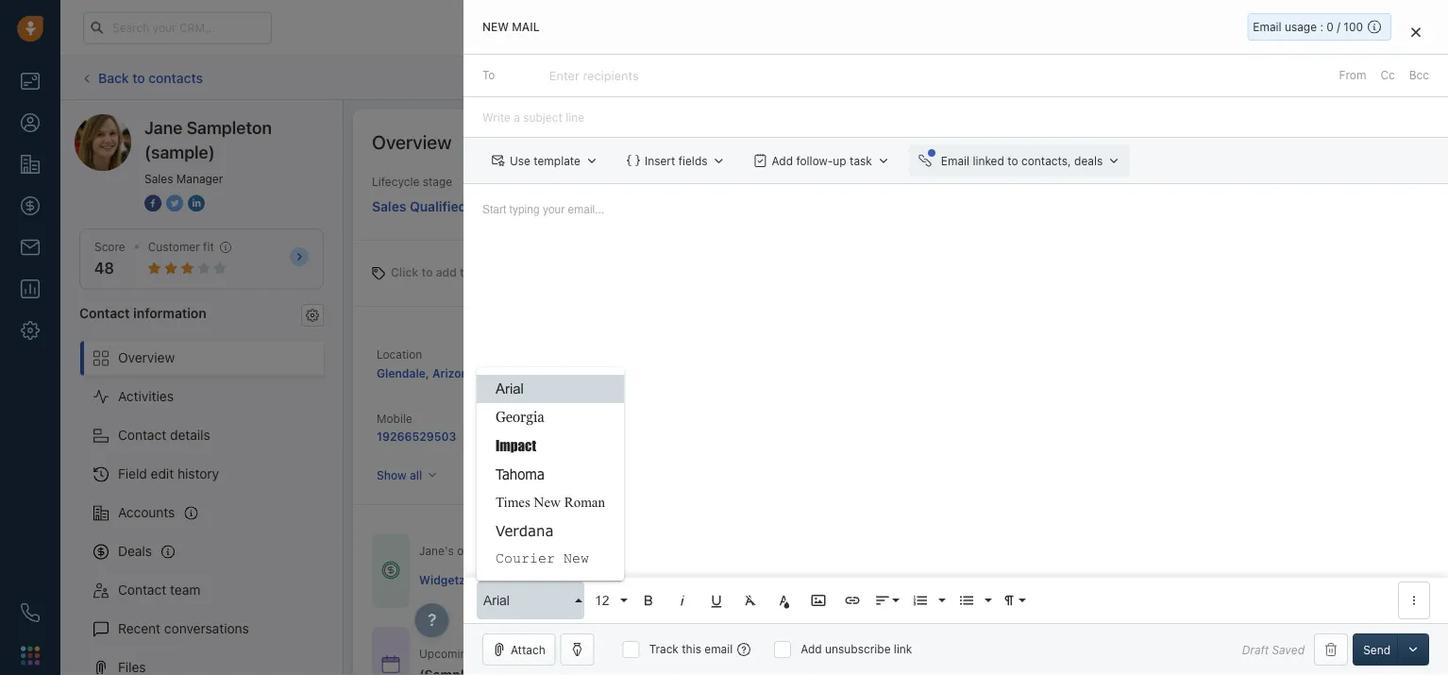 Task type: locate. For each thing, give the bounding box(es) containing it.
0 vertical spatial overview
[[372, 130, 452, 152]]

2 horizontal spatial sales
[[624, 412, 652, 425]]

1 horizontal spatial 2023
[[785, 646, 813, 660]]

0 horizontal spatial email
[[941, 154, 970, 167]]

tahoma link
[[477, 460, 624, 488]]

nov,
[[582, 646, 605, 660], [759, 646, 782, 660]]

row
[[419, 560, 1191, 599]]

orlando
[[653, 430, 697, 443]]

2 2023 from the left
[[785, 646, 813, 660]]

2023 left the at
[[785, 646, 813, 660]]

1 horizontal spatial email
[[1253, 20, 1282, 34]]

1 vertical spatial sales
[[372, 198, 406, 214]]

all
[[410, 468, 422, 482]]

Write a subject line text field
[[463, 97, 1448, 137]]

widgetz.io down jane's
[[419, 572, 479, 586]]

2 vertical spatial (sample)
[[482, 572, 532, 586]]

jane's open deals
[[419, 544, 515, 558]]

1 vertical spatial arial
[[483, 593, 510, 608]]

use template button
[[482, 145, 608, 177]]

48
[[94, 259, 114, 277]]

contact information
[[79, 305, 206, 320]]

show all
[[377, 468, 422, 482]]

1 vertical spatial widgetz.io (sample)
[[419, 572, 532, 586]]

1 horizontal spatial deals
[[1074, 154, 1103, 167]]

arial inside "dropdown button"
[[483, 593, 510, 608]]

widgetz.io up "owner" at the left of page
[[624, 365, 684, 379]]

19266529503 link
[[377, 430, 456, 443]]

0 horizontal spatial widgetz.io (sample) link
[[419, 571, 532, 587]]

dialog containing impact
[[463, 0, 1448, 675]]

tags
[[460, 266, 484, 279]]

contact down activities
[[118, 427, 166, 443]]

arizona,
[[432, 366, 478, 380]]

widgetz.io (sample) inside row
[[419, 572, 532, 586]]

deals
[[1074, 154, 1103, 167], [487, 544, 515, 558]]

insert fields button
[[617, 145, 735, 177]]

widgetz.io (sample) link up "owner" at the left of page
[[624, 365, 736, 379]]

3
[[1050, 572, 1057, 585]]

2 vertical spatial contact
[[118, 582, 166, 598]]

1 vertical spatial container_wx8msf4aqz5i3rn1 image
[[740, 668, 753, 675]]

deals right contacts, at right
[[1074, 154, 1103, 167]]

2023 left from
[[608, 646, 636, 660]]

1 vertical spatial add
[[772, 154, 793, 167]]

to right this
[[702, 646, 713, 660]]

0 vertical spatial widgetz.io (sample) link
[[624, 365, 736, 379]]

arial
[[496, 381, 524, 397], [483, 593, 510, 608]]

1 horizontal spatial overview
[[372, 130, 452, 152]]

add left follow-
[[772, 154, 793, 167]]

email left linked
[[941, 154, 970, 167]]

(sample) up "owner" at the left of page
[[687, 365, 736, 379]]

track this email
[[649, 642, 733, 656]]

up
[[833, 154, 847, 167]]

activities
[[118, 389, 174, 404]]

(sample) inside row
[[482, 572, 532, 586]]

$
[[613, 572, 620, 586]]

roman
[[564, 494, 605, 510]]

0 vertical spatial widgetz.io
[[624, 365, 684, 379]]

customer fit
[[148, 240, 214, 253]]

email for email usage : 0 / 100
[[1253, 20, 1282, 34]]

1 vertical spatial email
[[941, 154, 970, 167]]

contact up recent
[[118, 582, 166, 598]]

:
[[1320, 20, 1324, 34]]

2 horizontal spatial add
[[1297, 71, 1319, 84]]

email inside email linked to contacts, deals button
[[941, 154, 970, 167]]

customize overview
[[1302, 135, 1409, 148]]

1 vertical spatial (sample)
[[687, 365, 736, 379]]

sales up "facebook circled" icon
[[144, 172, 173, 185]]

0 horizontal spatial (sample)
[[144, 142, 215, 162]]

location glendale, arizona, usa
[[377, 347, 506, 380]]

add deal button
[[1269, 62, 1354, 94]]

bold (⌘b) image
[[640, 592, 657, 609]]

1 vertical spatial contact
[[118, 427, 166, 443]]

row containing closes in 3 days
[[419, 560, 1191, 599]]

italic (⌘i) image
[[674, 592, 691, 609]]

email linked to contacts, deals button
[[909, 145, 1130, 177]]

sales manager
[[144, 172, 223, 185]]

sales up the gary
[[624, 412, 652, 425]]

contact for contact team
[[118, 582, 166, 598]]

container_wx8msf4aqz5i3rn1 image
[[381, 655, 400, 674]]

1 horizontal spatial widgetz.io (sample)
[[624, 365, 736, 379]]

0 vertical spatial container_wx8msf4aqz5i3rn1 image
[[381, 561, 400, 580]]

add for add follow-up task
[[772, 154, 793, 167]]

1 horizontal spatial (sample)
[[482, 572, 532, 586]]

(sample) for widgetz.io (sample) link inside row
[[482, 572, 532, 586]]

deals right "open"
[[487, 544, 515, 558]]

container_wx8msf4aqz5i3rn1 image up container_wx8msf4aqz5i3rn1 image on the bottom
[[381, 561, 400, 580]]

score
[[94, 240, 125, 253]]

(sample) down the courier
[[482, 572, 532, 586]]

glendale, arizona, usa link
[[377, 366, 506, 380]]

new left mail
[[482, 20, 509, 34]]

Search your CRM... text field
[[83, 12, 272, 44]]

email usage : 0 / 100
[[1253, 20, 1363, 34]]

from
[[640, 646, 664, 660]]

unordered list image
[[958, 592, 975, 609]]

link
[[894, 642, 912, 656]]

dialog
[[463, 0, 1448, 675]]

0 horizontal spatial add
[[772, 154, 793, 167]]

sales for sales qualified lead
[[372, 198, 406, 214]]

to right linked
[[1008, 154, 1018, 167]]

phone image
[[21, 603, 40, 622]]

lifecycle stage
[[372, 175, 452, 188]]

georgia
[[496, 409, 545, 425]]

to right "back"
[[132, 70, 145, 85]]

closes in 3 days
[[998, 572, 1085, 585]]

underline (⌘u) image
[[708, 592, 725, 609]]

wed
[[716, 646, 740, 660]]

widgetz.io
[[624, 365, 684, 379], [419, 572, 479, 586]]

2 horizontal spatial (sample)
[[687, 365, 736, 379]]

new
[[482, 20, 509, 34], [534, 494, 561, 510], [564, 551, 589, 567], [810, 572, 834, 586]]

1 horizontal spatial add
[[801, 642, 822, 656]]

0 horizontal spatial 2023
[[608, 646, 636, 660]]

0 vertical spatial deals
[[1074, 154, 1103, 167]]

nov, right 13
[[582, 646, 605, 660]]

(sample)
[[144, 142, 215, 162], [687, 365, 736, 379], [482, 572, 532, 586]]

1 vertical spatial widgetz.io
[[419, 572, 479, 586]]

impact link
[[477, 431, 624, 460]]

contact for contact information
[[79, 305, 130, 320]]

0 horizontal spatial widgetz.io (sample)
[[419, 572, 532, 586]]

mon
[[540, 646, 563, 660]]

add
[[436, 266, 457, 279]]

container_wx8msf4aqz5i3rn1 image down 15
[[740, 668, 753, 675]]

sales
[[144, 172, 173, 185], [372, 198, 406, 214], [624, 412, 652, 425]]

text color image
[[776, 592, 793, 609]]

show
[[377, 468, 407, 482]]

0 vertical spatial (sample)
[[144, 142, 215, 162]]

1 horizontal spatial sales
[[372, 198, 406, 214]]

overview up lifecycle stage
[[372, 130, 452, 152]]

container_wx8msf4aqz5i3rn1 image
[[381, 561, 400, 580], [740, 668, 753, 675]]

accounts
[[118, 505, 175, 520]]

23:30
[[667, 646, 699, 660]]

0 horizontal spatial deals
[[487, 544, 515, 558]]

0 horizontal spatial widgetz.io
[[419, 572, 479, 586]]

attach
[[511, 643, 545, 656]]

application
[[463, 184, 1448, 631]]

widgetz.io (sample) down "open"
[[419, 572, 532, 586]]

email left usage
[[1253, 20, 1282, 34]]

sales down lifecycle
[[372, 198, 406, 214]]

in
[[1037, 572, 1047, 585]]

overview up activities
[[118, 350, 175, 365]]

widgetz.io inside row
[[419, 572, 479, 586]]

1 vertical spatial widgetz.io (sample) link
[[419, 571, 532, 587]]

1 horizontal spatial widgetz.io
[[624, 365, 684, 379]]

1 horizontal spatial container_wx8msf4aqz5i3rn1 image
[[740, 668, 753, 675]]

arial down usa
[[496, 381, 524, 397]]

manager
[[176, 172, 223, 185]]

times
[[496, 494, 530, 510]]

add left the 00:00 on the bottom
[[801, 642, 822, 656]]

insert
[[645, 154, 675, 167]]

contact down 48 button
[[79, 305, 130, 320]]

2 vertical spatial add
[[801, 642, 822, 656]]

ordered list image
[[912, 592, 929, 609]]

2 vertical spatial sales
[[624, 412, 652, 425]]

arial down the courier
[[483, 593, 510, 608]]

0 horizontal spatial overview
[[118, 350, 175, 365]]

verdana link
[[477, 516, 624, 545]]

recent conversations
[[118, 621, 249, 636]]

widgetz.io (sample) up "owner" at the left of page
[[624, 365, 736, 379]]

5,600
[[623, 572, 655, 586]]

1 horizontal spatial nov,
[[759, 646, 782, 660]]

arial link
[[477, 375, 624, 403]]

/
[[1337, 20, 1341, 34]]

widgetz.io (sample) link down "open"
[[419, 571, 532, 587]]

contact for contact details
[[118, 427, 166, 443]]

widgetz.io (sample) link inside row
[[419, 571, 532, 587]]

edit
[[151, 466, 174, 482]]

lifecycle
[[372, 175, 419, 188]]

(sample) up "sales manager"
[[144, 142, 215, 162]]

0 vertical spatial add
[[1297, 71, 1319, 84]]

open
[[457, 544, 484, 558]]

new up insert image (⌘p)
[[810, 572, 834, 586]]

add inside button
[[1297, 71, 1319, 84]]

field
[[118, 466, 147, 482]]

0 horizontal spatial nov,
[[582, 646, 605, 660]]

add for add unsubscribe link
[[801, 642, 822, 656]]

nov, right 15
[[759, 646, 782, 660]]

1 vertical spatial deals
[[487, 544, 515, 558]]

lead
[[470, 198, 501, 214]]

19266529503
[[377, 430, 456, 443]]

13
[[566, 646, 578, 660]]

0 horizontal spatial sales
[[144, 172, 173, 185]]

0 vertical spatial sales
[[144, 172, 173, 185]]

100
[[1344, 20, 1363, 34]]

meeting
[[477, 646, 520, 660]]

mng settings image
[[306, 308, 319, 322]]

contacts,
[[1021, 154, 1071, 167]]

use template
[[510, 154, 581, 167]]

0 vertical spatial contact
[[79, 305, 130, 320]]

add left the "deal"
[[1297, 71, 1319, 84]]

0 vertical spatial email
[[1253, 20, 1282, 34]]

1 2023 from the left
[[608, 646, 636, 660]]

stage
[[423, 175, 452, 188]]

1 nov, from the left
[[582, 646, 605, 660]]

0 vertical spatial widgetz.io (sample)
[[624, 365, 736, 379]]



Task type: describe. For each thing, give the bounding box(es) containing it.
send button
[[1353, 633, 1401, 666]]

conversations
[[164, 621, 249, 636]]

facebook circled image
[[144, 193, 161, 213]]

sales inside "sales owner gary orlando"
[[624, 412, 652, 425]]

deal
[[1322, 71, 1344, 84]]

0 horizontal spatial container_wx8msf4aqz5i3rn1 image
[[381, 561, 400, 580]]

jane's
[[419, 544, 454, 558]]

gary
[[624, 430, 650, 443]]

0 vertical spatial arial
[[496, 381, 524, 397]]

to left add
[[422, 266, 433, 279]]

mobile 19266529503
[[377, 412, 456, 443]]

widgetz.io (sample) for widgetz.io (sample) link inside row
[[419, 572, 532, 586]]

track
[[649, 642, 679, 656]]

owner
[[656, 412, 688, 425]]

status
[[561, 175, 595, 188]]

2 nov, from the left
[[759, 646, 782, 660]]

arial button
[[477, 582, 584, 619]]

widgetz.io (sample) for rightmost widgetz.io (sample) link
[[624, 365, 736, 379]]

email linked to contacts, deals
[[941, 154, 1103, 167]]

(sample) for rightmost widgetz.io (sample) link
[[687, 365, 736, 379]]

glendale,
[[377, 366, 429, 380]]

$ 5,600
[[613, 572, 655, 586]]

linked
[[973, 154, 1004, 167]]

12 button
[[588, 582, 630, 619]]

mail
[[512, 20, 540, 34]]

contact details
[[118, 427, 210, 443]]

field edit history
[[118, 466, 219, 482]]

sales for sales manager
[[144, 172, 173, 185]]

send
[[1363, 643, 1391, 656]]

template
[[534, 154, 581, 167]]

new down verdana link
[[564, 551, 589, 567]]

courier new
[[496, 551, 589, 567]]

this
[[682, 642, 701, 656]]

sales owner gary orlando
[[624, 412, 697, 443]]

verdana
[[496, 522, 554, 539]]

sampleton
[[187, 117, 272, 137]]

back to contacts
[[98, 70, 203, 85]]

bcc
[[1409, 69, 1429, 82]]

insert fields
[[645, 154, 708, 167]]

email image
[[1261, 20, 1274, 36]]

contact team
[[118, 582, 200, 598]]

email
[[705, 642, 733, 656]]

use
[[510, 154, 530, 167]]

on
[[523, 646, 537, 660]]

new down tahoma link
[[534, 494, 561, 510]]

(sample) inside the jane sampleton (sample)
[[144, 142, 215, 162]]

click to add tags
[[391, 266, 484, 279]]

1 horizontal spatial widgetz.io (sample) link
[[624, 365, 736, 379]]

paragraph format image
[[1001, 592, 1018, 609]]

jane
[[144, 117, 183, 137]]

qualified
[[410, 198, 467, 214]]

impact
[[496, 437, 536, 454]]

linkedin circled image
[[188, 193, 205, 213]]

insert link (⌘k) image
[[844, 592, 861, 609]]

attach button
[[482, 633, 556, 666]]

times new roman link
[[477, 488, 624, 516]]

add for add deal
[[1297, 71, 1319, 84]]

00:00
[[830, 646, 862, 660]]

upcoming
[[419, 646, 474, 660]]

twitter circled image
[[166, 193, 183, 213]]

customize
[[1302, 135, 1359, 148]]

at
[[816, 646, 827, 660]]

application containing impact
[[463, 184, 1448, 631]]

jane sampleton (sample)
[[144, 117, 272, 162]]

insert image (⌘p) image
[[810, 592, 827, 609]]

tahoma
[[496, 465, 545, 482]]

email for email linked to contacts, deals
[[941, 154, 970, 167]]

recent
[[118, 621, 161, 636]]

closes
[[998, 572, 1034, 585]]

team
[[170, 582, 200, 598]]

overview
[[1362, 135, 1409, 148]]

details
[[170, 427, 210, 443]]

freshworks switcher image
[[21, 646, 40, 665]]

task
[[850, 154, 872, 167]]

from
[[1339, 69, 1366, 82]]

align image
[[874, 592, 891, 609]]

fit
[[203, 240, 214, 253]]

sales qualified lead
[[372, 198, 501, 214]]

deals inside button
[[1074, 154, 1103, 167]]

courier
[[496, 551, 555, 567]]

follow-
[[796, 154, 833, 167]]

back
[[98, 70, 129, 85]]

48 button
[[94, 259, 114, 277]]

customize overview button
[[1274, 128, 1420, 155]]

1 vertical spatial overview
[[118, 350, 175, 365]]

courier new link
[[477, 545, 624, 573]]

to inside button
[[1008, 154, 1018, 167]]

usage
[[1285, 20, 1317, 34]]

fields
[[678, 154, 708, 167]]

usa
[[481, 366, 506, 380]]

add deal
[[1297, 71, 1344, 84]]

score 48
[[94, 240, 125, 277]]

Enter recipients text field
[[549, 61, 643, 91]]

close image
[[1411, 26, 1421, 37]]

upcoming meeting on mon 13 nov, 2023 from 23:30 to wed 15 nov, 2023 at 00:00
[[419, 646, 862, 660]]

draft saved
[[1242, 643, 1305, 656]]

clear formatting image
[[742, 592, 759, 609]]

draft
[[1242, 643, 1269, 656]]

phone element
[[11, 594, 49, 632]]



Task type: vqa. For each thing, say whether or not it's contained in the screenshot.
Add unsubscribe link the Add
yes



